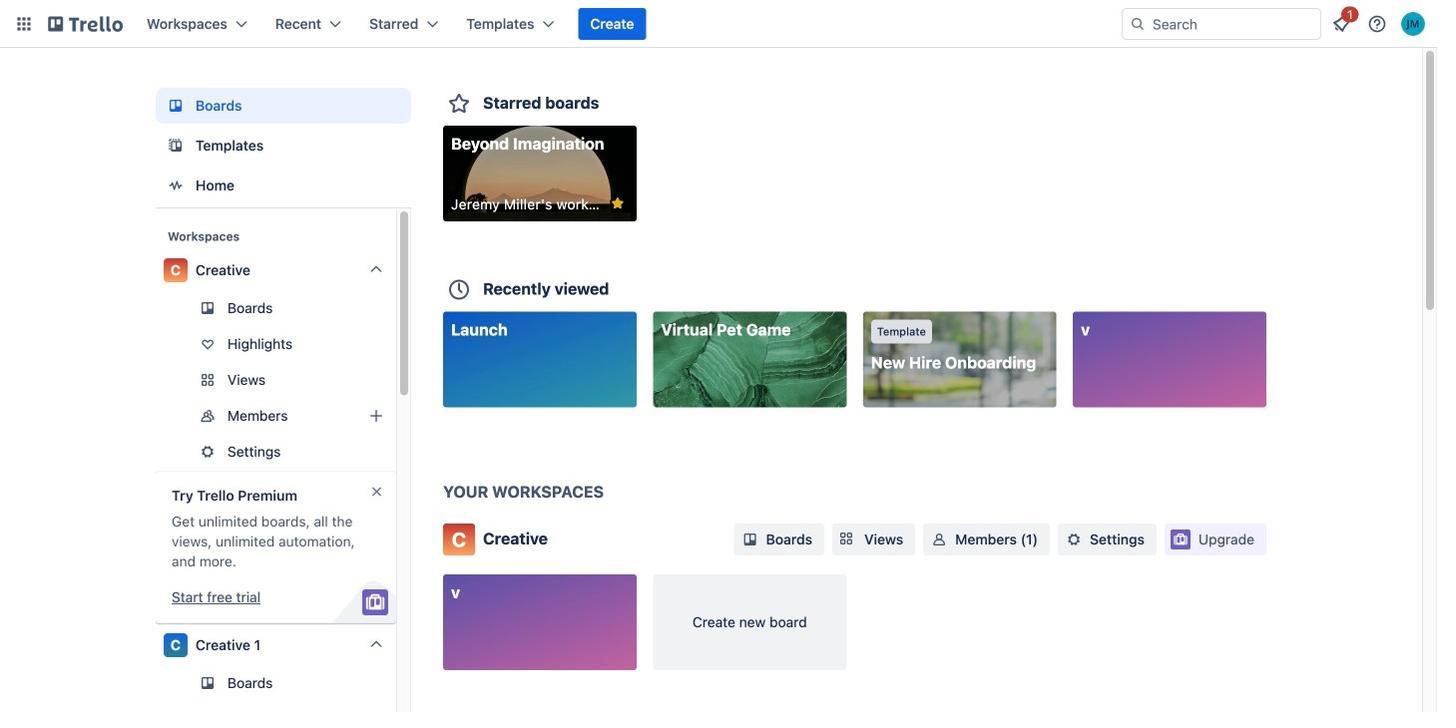 Task type: vqa. For each thing, say whether or not it's contained in the screenshot.
collaboration
no



Task type: locate. For each thing, give the bounding box(es) containing it.
open information menu image
[[1368, 14, 1388, 34]]

Search field
[[1146, 10, 1321, 38]]

1 notification image
[[1330, 12, 1354, 36]]

forward image right add image
[[392, 404, 416, 428]]

1 horizontal spatial sm image
[[930, 530, 950, 550]]

sm image
[[740, 530, 760, 550], [930, 530, 950, 550]]

0 vertical spatial forward image
[[392, 404, 416, 428]]

forward image down forward icon
[[392, 440, 416, 464]]

template board image
[[164, 134, 188, 158]]

back to home image
[[48, 8, 123, 40]]

1 vertical spatial forward image
[[392, 440, 416, 464]]

0 horizontal spatial sm image
[[740, 530, 760, 550]]

primary element
[[0, 0, 1438, 48]]

forward image
[[392, 404, 416, 428], [392, 440, 416, 464]]



Task type: describe. For each thing, give the bounding box(es) containing it.
forward image
[[392, 368, 416, 392]]

jeremy miller (jeremymiller198) image
[[1402, 12, 1426, 36]]

2 sm image from the left
[[930, 530, 950, 550]]

1 forward image from the top
[[392, 404, 416, 428]]

2 forward image from the top
[[392, 440, 416, 464]]

search image
[[1130, 16, 1146, 32]]

1 sm image from the left
[[740, 530, 760, 550]]

add image
[[364, 404, 388, 428]]

home image
[[164, 174, 188, 198]]

sm image
[[1064, 530, 1084, 550]]

board image
[[164, 94, 188, 118]]



